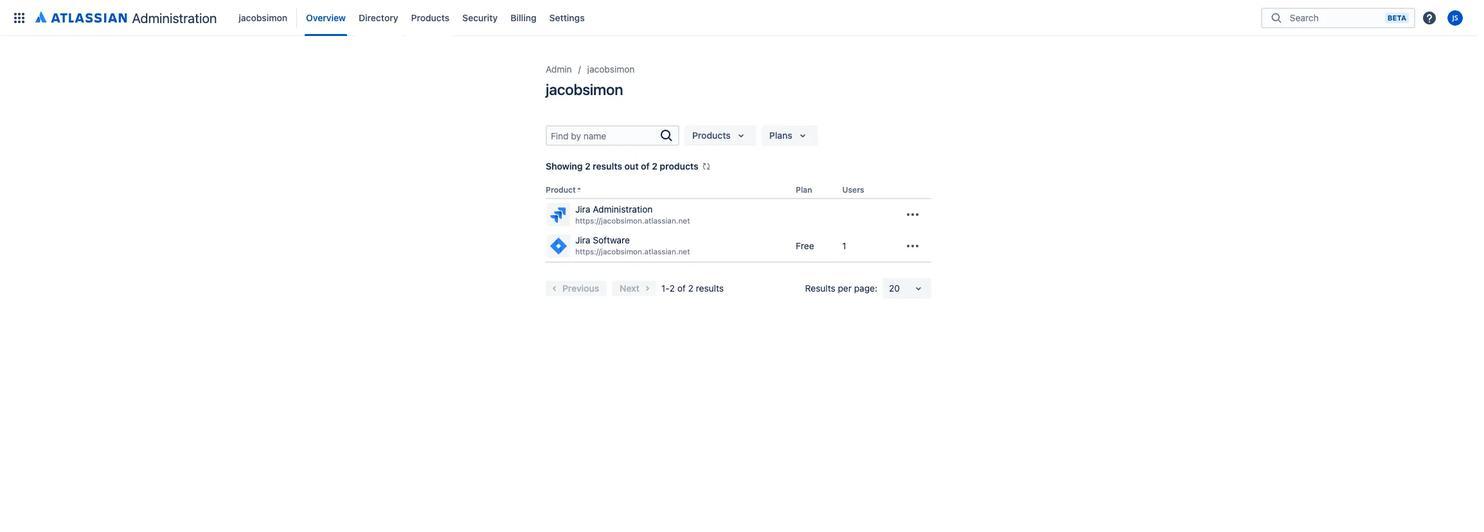 Task type: locate. For each thing, give the bounding box(es) containing it.
directory
[[359, 12, 398, 23]]

0 vertical spatial administration
[[132, 10, 217, 25]]

0 vertical spatial jira
[[576, 204, 591, 215]]

jira right jira administration icon
[[576, 204, 591, 215]]

administration banner
[[0, 0, 1478, 36]]

admin link
[[546, 62, 572, 77]]

software
[[593, 235, 630, 246]]

security link
[[459, 7, 502, 28]]

0 horizontal spatial administration
[[132, 10, 217, 25]]

2 vertical spatial jacobsimon
[[546, 80, 623, 98]]

https://jacobsimon.atlassian.net up jira software https://jacobsimon.atlassian.net
[[576, 216, 690, 226]]

https://jacobsimon.atlassian.net
[[576, 216, 690, 226], [576, 247, 690, 257]]

0 horizontal spatial results
[[593, 161, 623, 172]]

appswitcher icon image
[[12, 10, 27, 25]]

products inside 'global navigation' element
[[411, 12, 450, 23]]

0 vertical spatial jacobsimon
[[239, 12, 288, 23]]

1 vertical spatial products
[[693, 130, 731, 141]]

2
[[585, 161, 591, 172], [652, 161, 658, 172], [670, 283, 675, 294], [688, 283, 694, 294]]

0 horizontal spatial of
[[641, 161, 650, 172]]

1 vertical spatial jira
[[576, 235, 591, 246]]

free
[[796, 240, 815, 251]]

jacobsimon left overview at the top left of page
[[239, 12, 288, 23]]

atlassian image
[[35, 9, 127, 24], [35, 9, 127, 24]]

jacobsimon link left the overview link
[[235, 7, 291, 28]]

directory link
[[355, 7, 402, 28]]

0 horizontal spatial products
[[411, 12, 450, 23]]

search icon image
[[1269, 11, 1285, 24]]

2 right next image
[[670, 283, 675, 294]]

jira
[[576, 204, 591, 215], [576, 235, 591, 246]]

results
[[593, 161, 623, 172], [696, 283, 724, 294]]

jacobsimon right admin
[[588, 64, 635, 75]]

of right the 1-
[[678, 283, 686, 294]]

showing 2 results out of 2 products
[[546, 161, 699, 172]]

account image
[[1448, 10, 1464, 25]]

per
[[838, 283, 852, 294]]

results per page:
[[805, 283, 878, 294]]

https://jacobsimon.atlassian.net for jira administration
[[576, 216, 690, 226]]

1 horizontal spatial jacobsimon link
[[588, 62, 635, 77]]

0 vertical spatial jacobsimon link
[[235, 7, 291, 28]]

plans button
[[762, 125, 818, 146]]

1 vertical spatial https://jacobsimon.atlassian.net
[[576, 247, 690, 257]]

jacobsimon down admin link
[[546, 80, 623, 98]]

of
[[641, 161, 650, 172], [678, 283, 686, 294]]

Search field
[[1287, 6, 1386, 29]]

products for products link
[[411, 12, 450, 23]]

jira inside 'jira administration https://jacobsimon.atlassian.net'
[[576, 204, 591, 215]]

of right out
[[641, 161, 650, 172]]

0 vertical spatial products
[[411, 12, 450, 23]]

products inside popup button
[[693, 130, 731, 141]]

1 horizontal spatial of
[[678, 283, 686, 294]]

1 horizontal spatial products
[[693, 130, 731, 141]]

open image
[[911, 281, 927, 296]]

jira inside jira software https://jacobsimon.atlassian.net
[[576, 235, 591, 246]]

jacobsimon inside 'global navigation' element
[[239, 12, 288, 23]]

jacobsimon
[[239, 12, 288, 23], [588, 64, 635, 75], [546, 80, 623, 98]]

products
[[411, 12, 450, 23], [693, 130, 731, 141]]

1 https://jacobsimon.atlassian.net from the top
[[576, 216, 690, 226]]

1 horizontal spatial administration
[[593, 204, 653, 215]]

products left security
[[411, 12, 450, 23]]

jira administration image
[[549, 205, 569, 225]]

products for products popup button
[[693, 130, 731, 141]]

billing link
[[507, 7, 541, 28]]

1 vertical spatial jacobsimon link
[[588, 62, 635, 77]]

2 right showing at the left top
[[585, 161, 591, 172]]

security
[[463, 12, 498, 23]]

products up the 'refresh' icon
[[693, 130, 731, 141]]

0 vertical spatial results
[[593, 161, 623, 172]]

jira for jira administration
[[576, 204, 591, 215]]

showing
[[546, 161, 583, 172]]

https://jacobsimon.atlassian.net down software on the top
[[576, 247, 690, 257]]

0 vertical spatial https://jacobsimon.atlassian.net
[[576, 216, 690, 226]]

results right the 1-
[[696, 283, 724, 294]]

global navigation element
[[8, 0, 1262, 36]]

jira right jira software icon
[[576, 235, 591, 246]]

1 vertical spatial jacobsimon
[[588, 64, 635, 75]]

results left out
[[593, 161, 623, 172]]

jacobsimon link right admin link
[[588, 62, 635, 77]]

1 jira from the top
[[576, 204, 591, 215]]

page:
[[854, 283, 878, 294]]

2 jira from the top
[[576, 235, 591, 246]]

1 vertical spatial administration
[[593, 204, 653, 215]]

administration inside 'global navigation' element
[[132, 10, 217, 25]]

2 right out
[[652, 161, 658, 172]]

previous image
[[547, 281, 563, 296]]

products
[[660, 161, 699, 172]]

administration link
[[31, 7, 222, 28]]

jacobsimon link
[[235, 7, 291, 28], [588, 62, 635, 77]]

2 https://jacobsimon.atlassian.net from the top
[[576, 247, 690, 257]]

administration
[[132, 10, 217, 25], [593, 204, 653, 215]]

1-2 of 2 results
[[662, 283, 724, 294]]

1 horizontal spatial results
[[696, 283, 724, 294]]



Task type: describe. For each thing, give the bounding box(es) containing it.
admin
[[546, 64, 572, 75]]

overview link
[[302, 7, 350, 28]]

0 horizontal spatial jacobsimon link
[[235, 7, 291, 28]]

0 vertical spatial of
[[641, 161, 650, 172]]

jira for jira software
[[576, 235, 591, 246]]

out
[[625, 161, 639, 172]]

help icon image
[[1422, 10, 1438, 25]]

overview
[[306, 12, 346, 23]]

1 vertical spatial results
[[696, 283, 724, 294]]

1-
[[662, 283, 670, 294]]

refresh image
[[701, 161, 712, 172]]

jira administration image
[[549, 205, 569, 225]]

jira software image
[[549, 236, 569, 256]]

2 right the 1-
[[688, 283, 694, 294]]

administration inside 'jira administration https://jacobsimon.atlassian.net'
[[593, 204, 653, 215]]

users
[[843, 185, 865, 195]]

settings link
[[546, 7, 589, 28]]

products button
[[685, 125, 757, 146]]

beta
[[1388, 13, 1407, 22]]

next image
[[640, 281, 655, 296]]

jacobsimon for leftmost "jacobsimon" link
[[239, 12, 288, 23]]

products link
[[407, 7, 454, 28]]

product
[[546, 185, 576, 195]]

jira administration https://jacobsimon.atlassian.net
[[576, 204, 690, 226]]

20
[[889, 283, 900, 294]]

https://jacobsimon.atlassian.net for jira software
[[576, 247, 690, 257]]

search image
[[659, 128, 675, 143]]

jacobsimon for bottom "jacobsimon" link
[[588, 64, 635, 75]]

1
[[843, 240, 847, 251]]

Search text field
[[547, 127, 659, 145]]

jira software https://jacobsimon.atlassian.net
[[576, 235, 690, 257]]

jira software image
[[549, 236, 569, 256]]

settings
[[550, 12, 585, 23]]

plan
[[796, 185, 813, 195]]

billing
[[511, 12, 537, 23]]

1 vertical spatial of
[[678, 283, 686, 294]]

plans
[[770, 130, 793, 141]]

results
[[805, 283, 836, 294]]



Task type: vqa. For each thing, say whether or not it's contained in the screenshot.
Release tracks the Release
no



